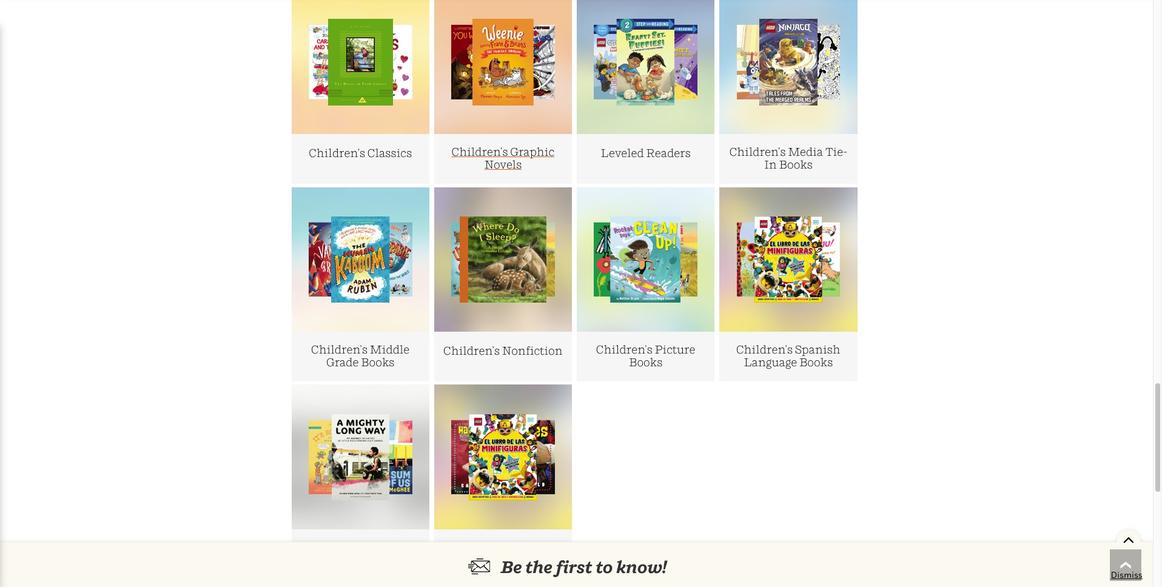 Task type: locate. For each thing, give the bounding box(es) containing it.
media
[[788, 146, 823, 158]]

children's for children's nonfiction
[[443, 345, 500, 357]]

children's picture books link
[[577, 187, 715, 381]]

graphic
[[510, 146, 555, 158]]

in
[[524, 541, 536, 554]]

children's graphic novels image
[[451, 19, 555, 105]]

children's nonfiction image
[[451, 217, 555, 303]]

all
[[470, 541, 486, 554]]

children's
[[452, 146, 508, 158], [729, 146, 786, 158], [309, 147, 365, 160], [311, 343, 368, 356], [596, 343, 653, 356], [736, 343, 793, 356], [443, 345, 500, 357], [301, 541, 357, 554], [457, 554, 513, 566]]

children's inside children's wellness & social topics
[[301, 541, 357, 554]]

children's inside children's media tie- in books
[[729, 146, 786, 158]]

books inside 'children's picture books'
[[629, 356, 663, 369]]

dismiss link
[[1111, 569, 1143, 581]]

children's spanish language books
[[736, 343, 840, 369]]

children's books image
[[451, 414, 555, 501]]

leveled readers link
[[577, 0, 715, 184]]

children's inside children's graphic novels
[[452, 146, 508, 158]]

wellness
[[359, 541, 410, 554]]

children's media tie-in books image
[[737, 19, 840, 105]]

children's for children's picture books
[[596, 343, 653, 356]]

children's inside "all books in children's books"
[[457, 554, 513, 566]]

children's for children's media tie- in books
[[729, 146, 786, 158]]

children's classics image
[[309, 19, 412, 105]]

children's spanish language books image
[[737, 217, 840, 303]]

children's media tie- in books
[[729, 146, 847, 171]]

children's inside 'children's picture books'
[[596, 343, 653, 356]]

children's for children's wellness & social topics
[[301, 541, 357, 554]]

all books in children's books link
[[434, 385, 572, 579]]

children's inside children's middle grade books
[[311, 343, 368, 356]]

&
[[412, 541, 420, 554]]

spanish
[[795, 343, 840, 356]]

nonfiction
[[502, 345, 563, 357]]

books inside the children's spanish language books
[[799, 356, 833, 369]]

grade
[[326, 356, 359, 369]]

children's for children's spanish language books
[[736, 343, 793, 356]]

to
[[596, 557, 613, 577]]

children's inside the children's spanish language books
[[736, 343, 793, 356]]

books
[[779, 158, 813, 171], [361, 356, 395, 369], [629, 356, 663, 369], [799, 356, 833, 369], [488, 541, 522, 554], [516, 554, 549, 566]]

readers
[[646, 147, 691, 160]]

language
[[744, 356, 797, 369]]

children's picture books image
[[594, 217, 697, 303]]

leveled readers
[[601, 147, 691, 160]]

in
[[764, 158, 777, 171]]

picture
[[655, 343, 695, 356]]



Task type: describe. For each thing, give the bounding box(es) containing it.
middle
[[370, 343, 410, 356]]

children's for children's middle grade books
[[311, 343, 368, 356]]

children's spanish language books link
[[719, 187, 857, 381]]

children's middle grade books
[[311, 343, 410, 369]]

all books in children's books
[[457, 541, 549, 566]]

know!
[[616, 557, 667, 577]]

children's wellness & social topics
[[301, 541, 420, 566]]

children's nonfiction
[[443, 345, 563, 357]]

the
[[525, 557, 553, 577]]

children's graphic novels
[[452, 146, 555, 171]]

topics
[[360, 554, 396, 566]]

children's picture books
[[596, 343, 695, 369]]

dismiss
[[1111, 569, 1143, 580]]

be the first to know!
[[501, 557, 667, 577]]

tie-
[[825, 146, 847, 158]]

novels
[[484, 158, 522, 171]]

classics
[[367, 147, 412, 160]]

children's classics
[[309, 147, 412, 160]]

children's wellness & social topics link
[[291, 385, 429, 579]]

children's middle grade books image
[[309, 217, 412, 303]]

children's for children's graphic novels
[[452, 146, 508, 158]]

children's wellness & social topics image
[[309, 414, 412, 501]]

children's graphic novels link
[[434, 0, 572, 184]]

be
[[501, 557, 522, 577]]

leveled readers image
[[594, 19, 697, 105]]

first
[[556, 557, 592, 577]]

social
[[325, 554, 358, 566]]

expand/collapse sign up banner image
[[1123, 530, 1134, 548]]

children's media tie- in books link
[[719, 0, 857, 184]]

children's nonfiction link
[[434, 187, 572, 381]]

books inside children's middle grade books
[[361, 356, 395, 369]]

leveled
[[601, 147, 644, 160]]

children's middle grade books link
[[291, 187, 429, 381]]

books inside children's media tie- in books
[[779, 158, 813, 171]]

children's for children's classics
[[309, 147, 365, 160]]

children's classics link
[[291, 0, 429, 184]]



Task type: vqa. For each thing, say whether or not it's contained in the screenshot.
second Add to cart from the bottom
no



